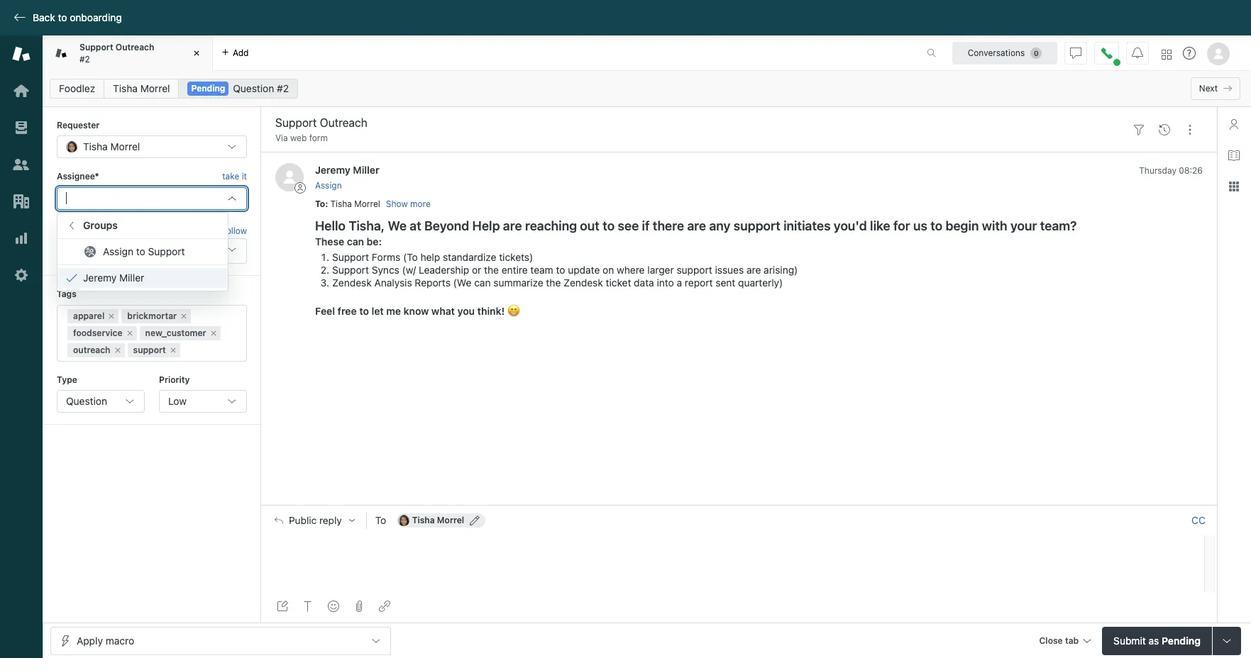 Task type: vqa. For each thing, say whether or not it's contained in the screenshot.
the - for Priority
no



Task type: describe. For each thing, give the bounding box(es) containing it.
avatar image
[[275, 164, 304, 192]]

think!
[[477, 305, 505, 317]]

filter image
[[1133, 124, 1145, 135]]

into
[[657, 277, 674, 289]]

to right back
[[58, 11, 67, 23]]

ticket actions image
[[1185, 124, 1196, 135]]

jeremy miller option
[[57, 269, 228, 288]]

morrel inside requester element
[[110, 141, 140, 153]]

views image
[[12, 119, 31, 137]]

team
[[531, 264, 553, 276]]

back to onboarding link
[[0, 11, 129, 24]]

0 vertical spatial support
[[734, 219, 781, 234]]

see
[[618, 219, 639, 234]]

team?
[[1040, 219, 1077, 234]]

larger
[[648, 264, 674, 276]]

reaching
[[525, 219, 577, 234]]

add attachment image
[[353, 601, 365, 613]]

zendesk products image
[[1162, 49, 1172, 59]]

onboarding
[[70, 11, 122, 23]]

apps image
[[1229, 181, 1240, 192]]

to right team
[[556, 264, 565, 276]]

it
[[242, 171, 247, 182]]

1 horizontal spatial are
[[687, 219, 706, 234]]

let
[[372, 305, 384, 317]]

Thursday 08:26 text field
[[1139, 166, 1203, 176]]

to right us
[[931, 219, 943, 234]]

unfollow button
[[213, 225, 247, 238]]

via web form
[[275, 133, 328, 143]]

conversations
[[968, 47, 1025, 58]]

out
[[580, 219, 600, 234]]

foodservice
[[73, 328, 122, 338]]

jeremy for jeremy miller assign
[[315, 164, 350, 176]]

show
[[386, 199, 408, 209]]

leadership
[[419, 264, 469, 276]]

question button
[[57, 390, 145, 413]]

forms
[[372, 251, 400, 263]]

summarize
[[493, 277, 543, 289]]

tabs tab list
[[43, 35, 912, 71]]

submit as pending
[[1114, 635, 1201, 647]]

notifications image
[[1132, 47, 1143, 59]]

if
[[642, 219, 650, 234]]

0 vertical spatial can
[[347, 236, 364, 248]]

get started image
[[12, 82, 31, 100]]

main element
[[0, 35, 43, 659]]

to for to : tisha morrel show more
[[315, 199, 325, 209]]

cc
[[1192, 515, 1206, 527]]

requester element
[[57, 136, 247, 159]]

quarterly)
[[738, 277, 783, 289]]

miller for jeremy miller assign
[[353, 164, 380, 176]]

foodlez link
[[50, 79, 104, 99]]

support inside support outreach #2
[[79, 42, 113, 53]]

analysis
[[374, 277, 412, 289]]

you'd
[[834, 219, 867, 234]]

issues
[[715, 264, 744, 276]]

new_customer
[[145, 328, 206, 338]]

customer context image
[[1229, 119, 1240, 130]]

back to onboarding
[[33, 11, 122, 23]]

priority
[[159, 374, 190, 385]]

these
[[315, 236, 344, 248]]

jeremy miller link
[[315, 164, 380, 176]]

(we
[[453, 277, 472, 289]]

next
[[1199, 83, 1218, 94]]

type
[[57, 374, 77, 385]]

add button
[[213, 35, 257, 70]]

show more button
[[386, 198, 431, 211]]

submit
[[1114, 635, 1146, 647]]

initiates
[[784, 219, 831, 234]]

1 vertical spatial can
[[474, 277, 491, 289]]

tickets)
[[499, 251, 533, 263]]

hello
[[315, 219, 346, 234]]

customers image
[[12, 155, 31, 174]]

support left syncs
[[332, 264, 369, 276]]

form
[[309, 133, 328, 143]]

to right out
[[603, 219, 615, 234]]

help
[[421, 251, 440, 263]]

format text image
[[302, 601, 314, 613]]

apply
[[77, 635, 103, 647]]

sent
[[716, 277, 736, 289]]

1 horizontal spatial the
[[546, 277, 561, 289]]

1 zendesk from the left
[[332, 277, 372, 289]]

tisha inside to : tisha morrel show more
[[330, 199, 352, 209]]

zendesk support image
[[12, 45, 31, 63]]

via
[[275, 133, 288, 143]]

question for question #2
[[233, 82, 274, 94]]

data
[[634, 277, 654, 289]]

assignee* element
[[57, 187, 247, 210]]

reporting image
[[12, 229, 31, 248]]

apply macro
[[77, 635, 134, 647]]

insert emojis image
[[328, 601, 339, 613]]

low
[[168, 395, 187, 407]]

miller for jeremy miller
[[119, 272, 144, 284]]

moretisha@foodlez.com image
[[398, 515, 409, 527]]

low button
[[159, 390, 247, 413]]

tisha morrel for to
[[412, 515, 464, 526]]

take
[[222, 171, 239, 182]]

zendesk image
[[0, 657, 43, 659]]

organizations image
[[12, 192, 31, 211]]

reports
[[415, 277, 451, 289]]

at
[[410, 219, 421, 234]]

2 horizontal spatial are
[[747, 264, 761, 276]]

tisha,
[[349, 219, 385, 234]]

#2 inside secondary element
[[277, 82, 289, 94]]

tab
[[1065, 636, 1079, 646]]

secondary element
[[43, 75, 1251, 103]]

public
[[289, 515, 317, 527]]

to for to
[[375, 515, 386, 527]]

me
[[386, 305, 401, 317]]

assignee* list box
[[57, 212, 229, 292]]

add link (cmd k) image
[[379, 601, 390, 613]]

more
[[410, 199, 431, 209]]

assign to support
[[103, 246, 185, 258]]

remove image for foodservice
[[125, 329, 134, 338]]

take it
[[222, 171, 247, 182]]

begin
[[946, 219, 979, 234]]

close tab
[[1039, 636, 1079, 646]]

beyond
[[424, 219, 469, 234]]

assignee*
[[57, 171, 99, 182]]

to : tisha morrel show more
[[315, 199, 431, 209]]

to inside "option"
[[136, 246, 145, 258]]

conversations button
[[953, 42, 1058, 64]]

entire
[[502, 264, 528, 276]]

0 horizontal spatial are
[[503, 219, 522, 234]]

knowledge image
[[1229, 150, 1240, 161]]

events image
[[1159, 124, 1170, 135]]

on
[[603, 264, 614, 276]]

where
[[617, 264, 645, 276]]

apparel
[[73, 311, 105, 321]]

tisha morrel inside secondary element
[[113, 82, 170, 94]]

arising)
[[764, 264, 798, 276]]



Task type: locate. For each thing, give the bounding box(es) containing it.
0 vertical spatial to
[[315, 199, 325, 209]]

morrel up tisha,
[[354, 199, 380, 209]]

1 horizontal spatial zendesk
[[564, 277, 603, 289]]

can down or
[[474, 277, 491, 289]]

0 vertical spatial pending
[[191, 83, 225, 94]]

question inside secondary element
[[233, 82, 274, 94]]

assign inside "option"
[[103, 246, 133, 258]]

the
[[484, 264, 499, 276], [546, 277, 561, 289]]

miller inside the jeremy miller option
[[119, 272, 144, 284]]

1 vertical spatial tisha morrel
[[83, 141, 140, 153]]

public reply button
[[262, 506, 366, 536]]

are right the "help" at the left of page
[[503, 219, 522, 234]]

syncs
[[372, 264, 399, 276]]

miller up to : tisha morrel show more
[[353, 164, 380, 176]]

question #2
[[233, 82, 289, 94]]

can left be:
[[347, 236, 364, 248]]

your
[[1011, 219, 1037, 234]]

tisha
[[113, 82, 138, 94], [83, 141, 108, 153], [330, 199, 352, 209], [412, 515, 435, 526]]

tisha morrel
[[113, 82, 170, 94], [83, 141, 140, 153], [412, 515, 464, 526]]

hide composer image
[[734, 500, 745, 511]]

remove image up new_customer
[[180, 312, 188, 321]]

tab containing support outreach
[[43, 35, 213, 71]]

tisha morrel for requester
[[83, 141, 140, 153]]

remove image down new_customer
[[169, 346, 177, 355]]

1 vertical spatial to
[[375, 515, 386, 527]]

support down the these
[[332, 251, 369, 263]]

thursday 08:26
[[1139, 166, 1203, 176]]

groups option
[[57, 216, 228, 236]]

assign to support option
[[57, 242, 228, 262]]

support
[[734, 219, 781, 234], [677, 264, 712, 276], [133, 345, 166, 355]]

assign inside jeremy miller assign
[[315, 180, 342, 191]]

0 vertical spatial remove image
[[209, 329, 218, 338]]

support outreach #2
[[79, 42, 154, 64]]

remove image
[[209, 329, 218, 338], [169, 346, 177, 355]]

close tab button
[[1033, 627, 1097, 658]]

1 horizontal spatial miller
[[353, 164, 380, 176]]

question
[[233, 82, 274, 94], [66, 395, 107, 407]]

support down the onboarding
[[79, 42, 113, 53]]

1 horizontal spatial question
[[233, 82, 274, 94]]

0 vertical spatial question
[[233, 82, 274, 94]]

remove image down brickmortar
[[125, 329, 134, 338]]

button displays agent's chat status as invisible. image
[[1070, 47, 1082, 59]]

update
[[568, 264, 600, 276]]

to inside to : tisha morrel show more
[[315, 199, 325, 209]]

pending right as
[[1162, 635, 1201, 647]]

outreach
[[73, 345, 110, 355]]

tisha morrel right the moretisha@foodlez.com icon at the bottom left of the page
[[412, 515, 464, 526]]

miller down assign to support "option" at the left of the page
[[119, 272, 144, 284]]

#2 up foodlez
[[79, 54, 90, 64]]

to down assign button
[[315, 199, 325, 209]]

0 horizontal spatial the
[[484, 264, 499, 276]]

any
[[709, 219, 731, 234]]

support
[[79, 42, 113, 53], [148, 246, 185, 258], [332, 251, 369, 263], [332, 264, 369, 276]]

zendesk up free
[[332, 277, 372, 289]]

unfollow
[[213, 226, 247, 236]]

public reply
[[289, 515, 342, 527]]

ticket
[[606, 277, 631, 289]]

are left any
[[687, 219, 706, 234]]

2 horizontal spatial support
[[734, 219, 781, 234]]

brickmortar
[[127, 311, 177, 321]]

pending inside secondary element
[[191, 83, 225, 94]]

remove image right new_customer
[[209, 329, 218, 338]]

tisha inside requester element
[[83, 141, 108, 153]]

remove image up foodservice
[[107, 312, 116, 321]]

1 vertical spatial remove image
[[169, 346, 177, 355]]

with
[[982, 219, 1008, 234]]

0 horizontal spatial question
[[66, 395, 107, 407]]

Subject field
[[273, 114, 1124, 131]]

question inside question "popup button"
[[66, 395, 107, 407]]

0 vertical spatial miller
[[353, 164, 380, 176]]

2 vertical spatial tisha morrel
[[412, 515, 464, 526]]

0 horizontal spatial can
[[347, 236, 364, 248]]

tisha right ":"
[[330, 199, 352, 209]]

remove image for support
[[169, 346, 177, 355]]

groups
[[83, 220, 118, 232]]

(w/
[[402, 264, 416, 276]]

remove image for new_customer
[[209, 329, 218, 338]]

:
[[325, 199, 328, 209]]

2 zendesk from the left
[[564, 277, 603, 289]]

Assignee* field
[[66, 192, 221, 205]]

jeremy
[[315, 164, 350, 176], [83, 272, 117, 284]]

report
[[685, 277, 713, 289]]

the right or
[[484, 264, 499, 276]]

support down groups option
[[148, 246, 185, 258]]

jeremy for jeremy miller
[[83, 272, 117, 284]]

support inside "option"
[[148, 246, 185, 258]]

web
[[290, 133, 307, 143]]

remove image for outreach
[[113, 346, 122, 355]]

us
[[913, 219, 928, 234]]

outreach
[[116, 42, 154, 53]]

1 vertical spatial question
[[66, 395, 107, 407]]

like
[[870, 219, 891, 234]]

cc button
[[1192, 515, 1206, 527]]

feel free to let me know what you think! 😁️
[[315, 305, 520, 317]]

1 vertical spatial assign
[[103, 246, 133, 258]]

jeremy inside option
[[83, 272, 117, 284]]

thursday
[[1139, 166, 1177, 176]]

morrel inside tisha morrel link
[[140, 82, 170, 94]]

1 horizontal spatial #2
[[277, 82, 289, 94]]

what
[[431, 305, 455, 317]]

are
[[503, 219, 522, 234], [687, 219, 706, 234], [747, 264, 761, 276]]

to left the moretisha@foodlez.com icon at the bottom left of the page
[[375, 515, 386, 527]]

0 horizontal spatial to
[[315, 199, 325, 209]]

tisha morrel down outreach
[[113, 82, 170, 94]]

morrel inside to : tisha morrel show more
[[354, 199, 380, 209]]

1 vertical spatial jeremy
[[83, 272, 117, 284]]

tisha morrel inside requester element
[[83, 141, 140, 153]]

assign up ":"
[[315, 180, 342, 191]]

remove image for brickmortar
[[180, 312, 188, 321]]

1 horizontal spatial jeremy
[[315, 164, 350, 176]]

0 horizontal spatial pending
[[191, 83, 225, 94]]

we
[[388, 219, 407, 234]]

next button
[[1191, 77, 1241, 100]]

0 horizontal spatial zendesk
[[332, 277, 372, 289]]

1 horizontal spatial to
[[375, 515, 386, 527]]

pending down close image
[[191, 83, 225, 94]]

😁️
[[507, 305, 520, 317]]

to down groups option
[[136, 246, 145, 258]]

foodlez
[[59, 82, 95, 94]]

2 vertical spatial support
[[133, 345, 166, 355]]

miller inside jeremy miller assign
[[353, 164, 380, 176]]

tags
[[57, 289, 76, 300]]

remove image
[[107, 312, 116, 321], [180, 312, 188, 321], [125, 329, 134, 338], [113, 346, 122, 355]]

a
[[677, 277, 682, 289]]

hello tisha, we at beyond help are reaching out to see if there are any support initiates you'd like for us to begin with your team? these can be: support forms (to help standardize tickets) support syncs (w/ leadership or the entire team to update on where larger support issues are arising) zendesk analysis reports (we can summarize the zendesk ticket data into a report sent quarterly)
[[315, 219, 1077, 289]]

0 vertical spatial the
[[484, 264, 499, 276]]

question down type
[[66, 395, 107, 407]]

1 horizontal spatial can
[[474, 277, 491, 289]]

tisha inside secondary element
[[113, 82, 138, 94]]

pending
[[191, 83, 225, 94], [1162, 635, 1201, 647]]

zendesk
[[332, 277, 372, 289], [564, 277, 603, 289]]

0 horizontal spatial miller
[[119, 272, 144, 284]]

assign button
[[315, 179, 342, 192]]

there
[[653, 219, 684, 234]]

tisha down support outreach #2
[[113, 82, 138, 94]]

tisha morrel down requester
[[83, 141, 140, 153]]

jeremy up apparel
[[83, 272, 117, 284]]

edit user image
[[470, 516, 480, 526]]

tisha right the moretisha@foodlez.com icon at the bottom left of the page
[[412, 515, 435, 526]]

remove image for apparel
[[107, 312, 116, 321]]

question down the 'add'
[[233, 82, 274, 94]]

close image
[[190, 46, 204, 60]]

can
[[347, 236, 364, 248], [474, 277, 491, 289]]

morrel up assignee* field
[[110, 141, 140, 153]]

1 horizontal spatial remove image
[[209, 329, 218, 338]]

0 vertical spatial assign
[[315, 180, 342, 191]]

support up report
[[677, 264, 712, 276]]

to
[[58, 11, 67, 23], [603, 219, 615, 234], [931, 219, 943, 234], [136, 246, 145, 258], [556, 264, 565, 276], [359, 305, 369, 317]]

jeremy inside jeremy miller assign
[[315, 164, 350, 176]]

the down team
[[546, 277, 561, 289]]

#2
[[79, 54, 90, 64], [277, 82, 289, 94]]

reply
[[319, 515, 342, 527]]

displays possible ticket submission types image
[[1221, 636, 1233, 647]]

1 vertical spatial pending
[[1162, 635, 1201, 647]]

question for question
[[66, 395, 107, 407]]

zendesk down update
[[564, 277, 603, 289]]

0 horizontal spatial #2
[[79, 54, 90, 64]]

requester
[[57, 120, 100, 131]]

support right any
[[734, 219, 781, 234]]

add
[[233, 47, 249, 58]]

close
[[1039, 636, 1063, 646]]

0 horizontal spatial remove image
[[169, 346, 177, 355]]

be:
[[367, 236, 382, 248]]

to left let
[[359, 305, 369, 317]]

1 vertical spatial support
[[677, 264, 712, 276]]

support down new_customer
[[133, 345, 166, 355]]

0 vertical spatial tisha morrel
[[113, 82, 170, 94]]

remove image right outreach
[[113, 346, 122, 355]]

morrel down outreach
[[140, 82, 170, 94]]

you
[[458, 305, 475, 317]]

feel
[[315, 305, 335, 317]]

1 vertical spatial the
[[546, 277, 561, 289]]

as
[[1149, 635, 1159, 647]]

0 horizontal spatial assign
[[103, 246, 133, 258]]

#2 up via
[[277, 82, 289, 94]]

morrel
[[140, 82, 170, 94], [110, 141, 140, 153], [354, 199, 380, 209], [437, 515, 464, 526]]

0 vertical spatial #2
[[79, 54, 90, 64]]

jeremy up assign button
[[315, 164, 350, 176]]

jeremy miller assign
[[315, 164, 380, 191]]

back
[[33, 11, 55, 23]]

morrel left edit user "image"
[[437, 515, 464, 526]]

1 horizontal spatial pending
[[1162, 635, 1201, 647]]

tab
[[43, 35, 213, 71]]

0 horizontal spatial support
[[133, 345, 166, 355]]

tisha down requester
[[83, 141, 108, 153]]

1 horizontal spatial assign
[[315, 180, 342, 191]]

assign up jeremy miller
[[103, 246, 133, 258]]

0 horizontal spatial jeremy
[[83, 272, 117, 284]]

miller
[[353, 164, 380, 176], [119, 272, 144, 284]]

1 vertical spatial #2
[[277, 82, 289, 94]]

get help image
[[1183, 47, 1196, 60]]

#2 inside support outreach #2
[[79, 54, 90, 64]]

1 vertical spatial miller
[[119, 272, 144, 284]]

admin image
[[12, 266, 31, 285]]

are up quarterly)
[[747, 264, 761, 276]]

0 vertical spatial jeremy
[[315, 164, 350, 176]]

1 horizontal spatial support
[[677, 264, 712, 276]]

macro
[[106, 635, 134, 647]]

draft mode image
[[277, 601, 288, 613]]

jeremy miller
[[83, 272, 144, 284]]

or
[[472, 264, 481, 276]]



